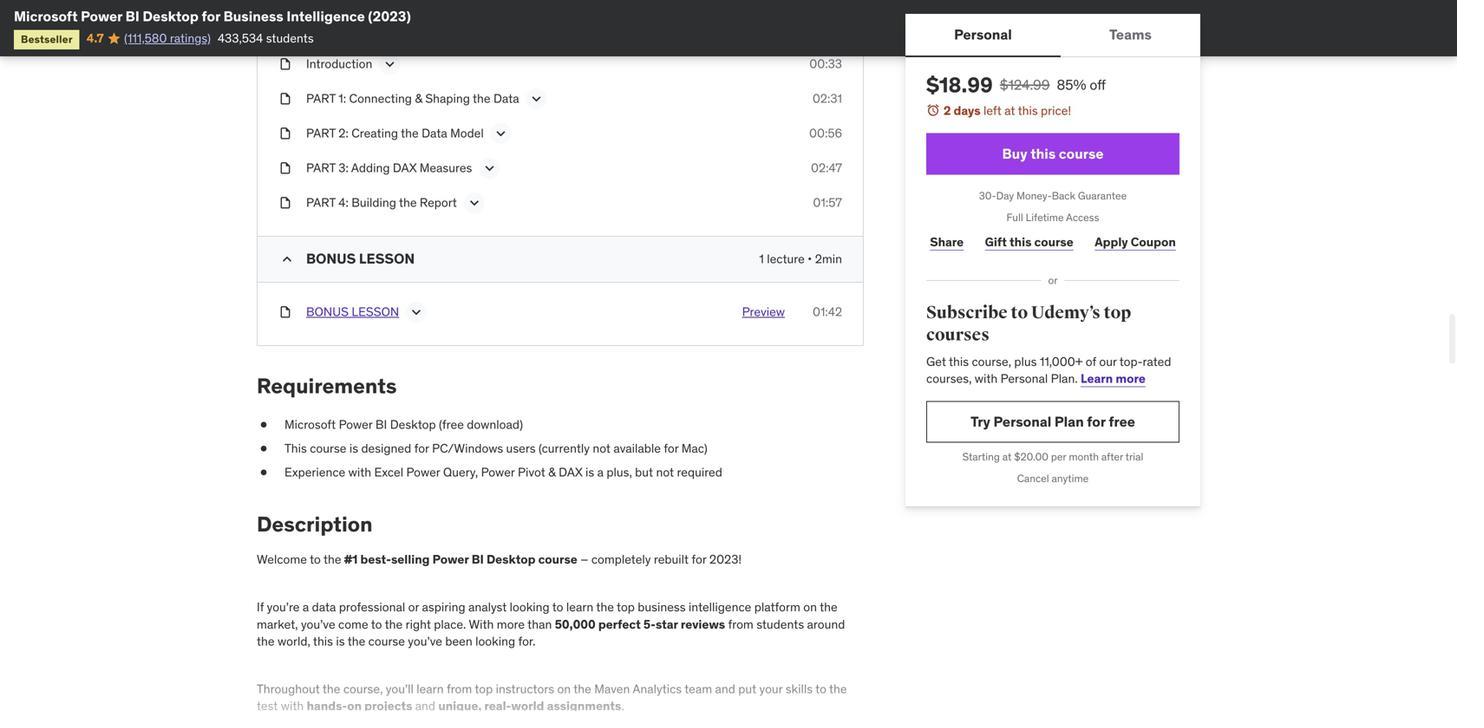 Task type: describe. For each thing, give the bounding box(es) containing it.
days
[[954, 103, 981, 118]]

xsmall image for introduction
[[278, 56, 292, 73]]

or inside the if you're a data professional or aspiring analyst looking to learn the top business intelligence platform on the market, you've come to the right place. with more than
[[408, 600, 419, 615]]

starting at $20.00 per month after trial cancel anytime
[[963, 450, 1144, 485]]

maven inside "dropdown button"
[[427, 2, 470, 20]]

with inside get this course, plus 11,000+ of our top-rated courses, with personal plan.
[[975, 371, 998, 386]]

2 vertical spatial personal
[[994, 413, 1052, 431]]

udemy's
[[1031, 302, 1101, 324]]

available
[[614, 441, 661, 456]]

top inside the if you're a data professional or aspiring analyst looking to learn the top business intelligence platform on the market, you've come to the right place. with more than
[[617, 600, 635, 615]]

throughout
[[257, 681, 320, 697]]

courses
[[926, 325, 990, 346]]

top inside the subscribe to udemy's top courses
[[1104, 302, 1131, 324]]

course inside from students around the world, this is the course you've been looking for.
[[368, 634, 405, 649]]

pc/windows
[[432, 441, 503, 456]]

throughout the course, you'll learn from top instructors on the maven analytics team and put your skills to the test with
[[257, 681, 847, 711]]

the left report
[[399, 195, 417, 210]]

85%
[[1057, 76, 1087, 94]]

skills
[[786, 681, 813, 697]]

for down the microsoft power bi desktop (free download) at the bottom left of page
[[414, 441, 429, 456]]

subscribe to udemy's top courses
[[926, 302, 1131, 346]]

2023!
[[710, 552, 742, 567]]

apply
[[1095, 234, 1128, 250]]

creating
[[352, 125, 398, 141]]

been
[[445, 634, 473, 649]]

personal button
[[906, 14, 1061, 56]]

part for part 3: adding dax measures
[[306, 160, 336, 176]]

connecting
[[349, 91, 412, 106]]

you've inside from students around the world, this is the course you've been looking for.
[[408, 634, 442, 649]]

buy this course
[[1002, 145, 1104, 163]]

and
[[715, 681, 736, 697]]

1 horizontal spatial a
[[597, 465, 604, 480]]

put
[[738, 681, 757, 697]]

top inside throughout the course, you'll learn from top instructors on the maven analytics team and put your skills to the test with
[[475, 681, 493, 697]]

looking inside the if you're a data professional or aspiring analyst looking to learn the top business intelligence platform on the market, you've come to the right place. with more than
[[510, 600, 550, 615]]

welcome
[[257, 552, 307, 567]]

welcome to the #1 best-selling power bi desktop course – completely rebuilt for 2023!
[[257, 552, 742, 567]]

bonus for bonus project: maven market "dropdown button"
[[306, 2, 356, 20]]

day
[[996, 189, 1014, 203]]

access
[[1066, 211, 1099, 224]]

if
[[257, 600, 264, 615]]

starting
[[963, 450, 1000, 464]]

02:31
[[813, 91, 842, 106]]

if you're a data professional or aspiring analyst looking to learn the top business intelligence platform on the market, you've come to the right place. with more than
[[257, 600, 838, 632]]

xsmall image for part 2: creating the data model
[[278, 125, 292, 142]]

$18.99
[[926, 72, 993, 98]]

50,000 perfect 5-star reviews
[[555, 617, 725, 632]]

for left free
[[1087, 413, 1106, 431]]

0 vertical spatial xsmall image
[[278, 90, 292, 107]]

1 horizontal spatial or
[[1048, 274, 1058, 287]]

come
[[338, 617, 368, 632]]

1 bonus lesson from the top
[[306, 250, 415, 268]]

is inside from students around the world, this is the course you've been looking for.
[[336, 634, 345, 649]]

reviews
[[681, 617, 725, 632]]

0 vertical spatial at
[[1005, 103, 1015, 118]]

rated
[[1143, 354, 1172, 369]]

this for get
[[949, 354, 969, 369]]

after
[[1102, 450, 1123, 464]]

world,
[[278, 634, 310, 649]]

place.
[[434, 617, 466, 632]]

the down market,
[[257, 634, 275, 649]]

adding
[[351, 160, 390, 176]]

to inside the subscribe to udemy's top courses
[[1011, 302, 1028, 324]]

433,534 students
[[218, 30, 314, 46]]

price!
[[1041, 103, 1071, 118]]

xsmall image for part 4: building the report
[[278, 194, 292, 211]]

free
[[1109, 413, 1135, 431]]

2
[[944, 103, 951, 118]]

to up 50,000
[[552, 600, 563, 615]]

show lecture description image for part 1: connecting & shaping the data
[[528, 90, 545, 108]]

to down professional
[[371, 617, 382, 632]]

2:
[[339, 125, 349, 141]]

0 horizontal spatial dax
[[393, 160, 417, 176]]

0 vertical spatial data
[[494, 91, 519, 106]]

0 vertical spatial lesson
[[359, 250, 415, 268]]

0 horizontal spatial data
[[422, 125, 447, 141]]

off
[[1090, 76, 1106, 94]]

30-
[[979, 189, 996, 203]]

requirements
[[257, 373, 397, 399]]

$124.99
[[1000, 76, 1050, 94]]

apply coupon
[[1095, 234, 1176, 250]]

plan.
[[1051, 371, 1078, 386]]

download)
[[467, 417, 523, 432]]

try personal plan for free
[[971, 413, 1135, 431]]

this course is designed for pc/windows users (currently not available for mac)
[[285, 441, 708, 456]]

4.7
[[87, 30, 104, 46]]

the left right
[[385, 617, 403, 632]]

part for part 4: building the report
[[306, 195, 336, 210]]

users
[[506, 441, 536, 456]]

mac)
[[682, 441, 708, 456]]

you're
[[267, 600, 300, 615]]

part for part 1: connecting & shaping the data
[[306, 91, 336, 106]]

analyst
[[468, 600, 507, 615]]

pivot
[[518, 465, 545, 480]]

data
[[312, 600, 336, 615]]

students for from
[[757, 617, 804, 632]]

show lecture description image for part 3: adding dax measures
[[481, 160, 498, 177]]

this for buy
[[1031, 145, 1056, 163]]

1 horizontal spatial is
[[349, 441, 358, 456]]

power down this course is designed for pc/windows users (currently not available for mac)
[[481, 465, 515, 480]]

power up designed
[[339, 417, 373, 432]]

xsmall image for microsoft
[[257, 416, 271, 433]]

preview
[[742, 304, 785, 320]]

small image
[[278, 3, 296, 20]]

power right excel
[[406, 465, 440, 480]]

part 2: creating the data model
[[306, 125, 484, 141]]

with
[[469, 617, 494, 632]]

learn inside the if you're a data professional or aspiring analyst looking to learn the top business intelligence platform on the market, you've come to the right place. with more than
[[566, 600, 594, 615]]

xsmall image down small image
[[278, 304, 292, 321]]

top-
[[1120, 354, 1143, 369]]

plus,
[[607, 465, 632, 480]]

2 vertical spatial show lecture description image
[[408, 304, 425, 321]]

team
[[685, 681, 712, 697]]

learn
[[1081, 371, 1113, 386]]

personal inside get this course, plus 11,000+ of our top-rated courses, with personal plan.
[[1001, 371, 1048, 386]]

course inside 'button'
[[1059, 145, 1104, 163]]

xsmall image for part 3: adding dax measures
[[278, 160, 292, 177]]

apply coupon button
[[1091, 225, 1180, 260]]

this down $124.99
[[1018, 103, 1038, 118]]

analytics
[[633, 681, 682, 697]]

month
[[1069, 450, 1099, 464]]

02:47
[[811, 160, 842, 176]]

1
[[759, 251, 764, 267]]

around
[[807, 617, 845, 632]]

5-
[[644, 617, 656, 632]]

the down come
[[348, 634, 365, 649]]



Task type: vqa. For each thing, say whether or not it's contained in the screenshot.
Upskill
no



Task type: locate. For each thing, give the bounding box(es) containing it.
the left #1
[[324, 552, 341, 567]]

0 vertical spatial students
[[266, 30, 314, 46]]

buy
[[1002, 145, 1028, 163]]

0 horizontal spatial from
[[447, 681, 472, 697]]

1 horizontal spatial not
[[656, 465, 674, 480]]

$18.99 $124.99 85% off
[[926, 72, 1106, 98]]

part for part 2: creating the data model
[[306, 125, 336, 141]]

2 bonus lesson from the top
[[306, 304, 399, 320]]

0 horizontal spatial desktop
[[143, 7, 199, 25]]

1 vertical spatial on
[[557, 681, 571, 697]]

for left mac) at the bottom left of page
[[664, 441, 679, 456]]

the down "part 1: connecting & shaping the data"
[[401, 125, 419, 141]]

part left 1:
[[306, 91, 336, 106]]

0 vertical spatial microsoft
[[14, 7, 78, 25]]

part left 2:
[[306, 125, 336, 141]]

tab list
[[906, 14, 1201, 57]]

0 vertical spatial a
[[597, 465, 604, 480]]

2 horizontal spatial with
[[975, 371, 998, 386]]

try
[[971, 413, 991, 431]]

1 horizontal spatial learn
[[566, 600, 594, 615]]

bonus inside button
[[306, 304, 349, 320]]

to
[[1011, 302, 1028, 324], [310, 552, 321, 567], [552, 600, 563, 615], [371, 617, 382, 632], [816, 681, 827, 697]]

rebuilt
[[654, 552, 689, 567]]

shaping
[[425, 91, 470, 106]]

anytime
[[1052, 472, 1089, 485]]

3 bonus from the top
[[306, 304, 349, 320]]

3 part from the top
[[306, 160, 336, 176]]

on right instructors
[[557, 681, 571, 697]]

students down small icon
[[266, 30, 314, 46]]

star
[[656, 617, 678, 632]]

0 vertical spatial more
[[1116, 371, 1146, 386]]

0 horizontal spatial a
[[303, 600, 309, 615]]

bonus lesson
[[306, 250, 415, 268], [306, 304, 399, 320]]

market,
[[257, 617, 298, 632]]

0 horizontal spatial on
[[557, 681, 571, 697]]

1 vertical spatial personal
[[1001, 371, 1048, 386]]

1 vertical spatial &
[[548, 465, 556, 480]]

1 vertical spatial students
[[757, 617, 804, 632]]

1 horizontal spatial from
[[728, 617, 754, 632]]

2 vertical spatial top
[[475, 681, 493, 697]]

1 vertical spatial bonus lesson
[[306, 304, 399, 320]]

2 vertical spatial xsmall image
[[257, 440, 271, 457]]

2 horizontal spatial desktop
[[487, 552, 536, 567]]

1 horizontal spatial more
[[1116, 371, 1146, 386]]

part 4: building the report
[[306, 195, 457, 210]]

personal up $18.99
[[954, 26, 1012, 43]]

or up udemy's
[[1048, 274, 1058, 287]]

2 vertical spatial show lecture description image
[[493, 125, 510, 142]]

at right left
[[1005, 103, 1015, 118]]

from inside from students around the world, this is the course you've been looking for.
[[728, 617, 754, 632]]

aspiring
[[422, 600, 465, 615]]

0 horizontal spatial or
[[408, 600, 419, 615]]

433,534
[[218, 30, 263, 46]]

0 horizontal spatial bi
[[126, 7, 139, 25]]

the right shaping
[[473, 91, 491, 106]]

0 vertical spatial looking
[[510, 600, 550, 615]]

xsmall image left 2:
[[278, 125, 292, 142]]

is left designed
[[349, 441, 358, 456]]

1 horizontal spatial bi
[[376, 417, 387, 432]]

course, inside throughout the course, you'll learn from top instructors on the maven analytics team and put your skills to the test with
[[343, 681, 383, 697]]

not right but at the left bottom of page
[[656, 465, 674, 480]]

bonus for "bonus lesson" button
[[306, 304, 349, 320]]

1 vertical spatial looking
[[475, 634, 515, 649]]

dax right adding
[[393, 160, 417, 176]]

for up ratings)
[[202, 7, 220, 25]]

lifetime
[[1026, 211, 1064, 224]]

top
[[1104, 302, 1131, 324], [617, 600, 635, 615], [475, 681, 493, 697]]

with right courses,
[[975, 371, 998, 386]]

0 vertical spatial top
[[1104, 302, 1131, 324]]

1 vertical spatial show lecture description image
[[466, 194, 483, 212]]

power up 4.7
[[81, 7, 122, 25]]

0 horizontal spatial course,
[[343, 681, 383, 697]]

0 vertical spatial show lecture description image
[[381, 56, 398, 73]]

0 vertical spatial learn
[[566, 600, 594, 615]]

0 vertical spatial &
[[415, 91, 422, 106]]

xsmall image left the this
[[257, 440, 271, 457]]

bonus lesson up "bonus lesson" button
[[306, 250, 415, 268]]

bonus lesson button
[[306, 304, 399, 325]]

learn
[[566, 600, 594, 615], [417, 681, 444, 697]]

show lecture description image for part 2: creating the data model
[[493, 125, 510, 142]]

bonus project: maven market button
[[306, 2, 842, 20]]

this inside "buy this course" 'button'
[[1031, 145, 1056, 163]]

course down lifetime
[[1035, 234, 1074, 250]]

our
[[1099, 354, 1117, 369]]

0 vertical spatial on
[[804, 600, 817, 615]]

(free
[[439, 417, 464, 432]]

0 horizontal spatial you've
[[301, 617, 335, 632]]

excel
[[374, 465, 403, 480]]

this for gift
[[1010, 234, 1032, 250]]

share button
[[926, 225, 968, 260]]

0 horizontal spatial top
[[475, 681, 493, 697]]

for.
[[518, 634, 536, 649]]

part left the 4:
[[306, 195, 336, 210]]

show lecture description image
[[381, 56, 398, 73], [528, 90, 545, 108], [493, 125, 510, 142]]

dax down '(currently'
[[559, 465, 583, 480]]

0 horizontal spatial learn
[[417, 681, 444, 697]]

& left shaping
[[415, 91, 422, 106]]

microsoft
[[14, 7, 78, 25], [285, 417, 336, 432]]

1:
[[339, 91, 346, 106]]

0 horizontal spatial &
[[415, 91, 422, 106]]

0 horizontal spatial not
[[593, 441, 611, 456]]

the up perfect
[[596, 600, 614, 615]]

top up perfect
[[617, 600, 635, 615]]

you've inside the if you're a data professional or aspiring analyst looking to learn the top business intelligence platform on the market, you've come to the right place. with more than
[[301, 617, 335, 632]]

00:33
[[810, 56, 842, 72]]

from down been
[[447, 681, 472, 697]]

show lecture description image down model at the top left of the page
[[481, 160, 498, 177]]

2min
[[815, 251, 842, 267]]

1 horizontal spatial with
[[348, 465, 371, 480]]

the right throughout
[[323, 681, 340, 697]]

xsmall image left experience
[[257, 464, 271, 481]]

1 vertical spatial or
[[408, 600, 419, 615]]

microsoft power bi desktop for business intelligence (2023)
[[14, 7, 411, 25]]

1 vertical spatial more
[[497, 617, 525, 632]]

a left data
[[303, 600, 309, 615]]

business
[[223, 7, 283, 25]]

bonus right small image
[[306, 250, 356, 268]]

course, left you'll
[[343, 681, 383, 697]]

(111,580
[[124, 30, 167, 46]]

more inside the if you're a data professional or aspiring analyst looking to learn the top business intelligence platform on the market, you've come to the right place. with more than
[[497, 617, 525, 632]]

1 vertical spatial xsmall image
[[257, 416, 271, 433]]

maven
[[427, 2, 470, 20], [594, 681, 630, 697]]

guarantee
[[1078, 189, 1127, 203]]

0 vertical spatial personal
[[954, 26, 1012, 43]]

at
[[1005, 103, 1015, 118], [1003, 450, 1012, 464]]

this inside gift this course link
[[1010, 234, 1032, 250]]

1 vertical spatial desktop
[[390, 417, 436, 432]]

2 horizontal spatial is
[[586, 465, 594, 480]]

personal up $20.00
[[994, 413, 1052, 431]]

0 horizontal spatial with
[[281, 698, 304, 711]]

this inside from students around the world, this is the course you've been looking for.
[[313, 634, 333, 649]]

bi up designed
[[376, 417, 387, 432]]

0 vertical spatial from
[[728, 617, 754, 632]]

30-day money-back guarantee full lifetime access
[[979, 189, 1127, 224]]

the
[[473, 91, 491, 106], [401, 125, 419, 141], [399, 195, 417, 210], [324, 552, 341, 567], [596, 600, 614, 615], [820, 600, 838, 615], [385, 617, 403, 632], [257, 634, 275, 649], [348, 634, 365, 649], [323, 681, 340, 697], [574, 681, 592, 697], [829, 681, 847, 697]]

xsmall image left 3:
[[278, 160, 292, 177]]

maven left market
[[427, 2, 470, 20]]

from
[[728, 617, 754, 632], [447, 681, 472, 697]]

personal down plus in the right of the page
[[1001, 371, 1048, 386]]

courses,
[[926, 371, 972, 386]]

lecture
[[767, 251, 805, 267]]

market
[[473, 2, 520, 20]]

tab list containing personal
[[906, 14, 1201, 57]]

plus
[[1014, 354, 1037, 369]]

to right welcome on the left bottom
[[310, 552, 321, 567]]

to right skills
[[816, 681, 827, 697]]

0 vertical spatial maven
[[427, 2, 470, 20]]

with inside throughout the course, you'll learn from top instructors on the maven analytics team and put your skills to the test with
[[281, 698, 304, 711]]

1 vertical spatial microsoft
[[285, 417, 336, 432]]

a left plus,
[[597, 465, 604, 480]]

2 vertical spatial bonus
[[306, 304, 349, 320]]

with
[[975, 371, 998, 386], [348, 465, 371, 480], [281, 698, 304, 711]]

or
[[1048, 274, 1058, 287], [408, 600, 419, 615]]

this right buy
[[1031, 145, 1056, 163]]

learn up 50,000
[[566, 600, 594, 615]]

for left 2023!
[[692, 552, 707, 567]]

1 horizontal spatial top
[[617, 600, 635, 615]]

course down professional
[[368, 634, 405, 649]]

you'll
[[386, 681, 414, 697]]

to left udemy's
[[1011, 302, 1028, 324]]

small image
[[278, 251, 296, 268]]

course, for this
[[972, 354, 1012, 369]]

bonus
[[306, 2, 356, 20], [306, 250, 356, 268], [306, 304, 349, 320]]

0 vertical spatial bonus lesson
[[306, 250, 415, 268]]

desktop for for
[[143, 7, 199, 25]]

more down top-
[[1116, 371, 1146, 386]]

not
[[593, 441, 611, 456], [656, 465, 674, 480]]

personal inside button
[[954, 26, 1012, 43]]

1 vertical spatial lesson
[[352, 304, 399, 320]]

top up our
[[1104, 302, 1131, 324]]

learn more link
[[1081, 371, 1146, 386]]

bonus right small icon
[[306, 2, 356, 20]]

part left 3:
[[306, 160, 336, 176]]

1 part from the top
[[306, 91, 336, 106]]

maven inside throughout the course, you'll learn from top instructors on the maven analytics team and put your skills to the test with
[[594, 681, 630, 697]]

xsmall image for this
[[257, 440, 271, 457]]

data right shaping
[[494, 91, 519, 106]]

at inside starting at $20.00 per month after trial cancel anytime
[[1003, 450, 1012, 464]]

not up plus,
[[593, 441, 611, 456]]

01:42
[[813, 304, 842, 320]]

0 vertical spatial desktop
[[143, 7, 199, 25]]

1 vertical spatial show lecture description image
[[528, 90, 545, 108]]

left
[[984, 103, 1002, 118]]

1 vertical spatial not
[[656, 465, 674, 480]]

bi for for
[[126, 7, 139, 25]]

bonus up requirements
[[306, 304, 349, 320]]

2 part from the top
[[306, 125, 336, 141]]

1 vertical spatial maven
[[594, 681, 630, 697]]

0 horizontal spatial microsoft
[[14, 7, 78, 25]]

show lecture description image for part 4: building the report
[[466, 194, 483, 212]]

microsoft up the this
[[285, 417, 336, 432]]

course left – at the bottom of the page
[[538, 552, 578, 567]]

bonus lesson up requirements
[[306, 304, 399, 320]]

1 vertical spatial bi
[[376, 417, 387, 432]]

you've down data
[[301, 617, 335, 632]]

desktop up (111,580 ratings)
[[143, 7, 199, 25]]

0 vertical spatial bonus
[[306, 2, 356, 20]]

1 vertical spatial top
[[617, 600, 635, 615]]

1 horizontal spatial students
[[757, 617, 804, 632]]

this right world,
[[313, 634, 333, 649]]

1 vertical spatial is
[[586, 465, 594, 480]]

with left excel
[[348, 465, 371, 480]]

bonus inside "dropdown button"
[[306, 2, 356, 20]]

to inside throughout the course, you'll learn from top instructors on the maven analytics team and put your skills to the test with
[[816, 681, 827, 697]]

on inside throughout the course, you'll learn from top instructors on the maven analytics team and put your skills to the test with
[[557, 681, 571, 697]]

experience
[[285, 465, 345, 480]]

0 vertical spatial you've
[[301, 617, 335, 632]]

0 vertical spatial course,
[[972, 354, 1012, 369]]

0 vertical spatial with
[[975, 371, 998, 386]]

building
[[352, 195, 396, 210]]

course, for the
[[343, 681, 383, 697]]

1 vertical spatial learn
[[417, 681, 444, 697]]

2 horizontal spatial show lecture description image
[[528, 90, 545, 108]]

1 horizontal spatial on
[[804, 600, 817, 615]]

selling
[[391, 552, 430, 567]]

0 horizontal spatial maven
[[427, 2, 470, 20]]

xsmall image down 433,534 students on the top
[[278, 56, 292, 73]]

per
[[1051, 450, 1067, 464]]

full
[[1007, 211, 1023, 224]]

on up around
[[804, 600, 817, 615]]

the up around
[[820, 600, 838, 615]]

1 vertical spatial from
[[447, 681, 472, 697]]

alarm image
[[926, 103, 940, 117]]

learn inside throughout the course, you'll learn from top instructors on the maven analytics team and put your skills to the test with
[[417, 681, 444, 697]]

students inside from students around the world, this is the course you've been looking for.
[[757, 617, 804, 632]]

01:57
[[813, 195, 842, 210]]

1 vertical spatial bonus
[[306, 250, 356, 268]]

0 horizontal spatial is
[[336, 634, 345, 649]]

course up back
[[1059, 145, 1104, 163]]

plan
[[1055, 413, 1084, 431]]

1 horizontal spatial &
[[548, 465, 556, 480]]

lesson inside button
[[352, 304, 399, 320]]

4 part from the top
[[306, 195, 336, 210]]

xsmall image left 1:
[[278, 90, 292, 107]]

of
[[1086, 354, 1096, 369]]

is down come
[[336, 634, 345, 649]]

0 vertical spatial is
[[349, 441, 358, 456]]

& right pivot
[[548, 465, 556, 480]]

2 horizontal spatial top
[[1104, 302, 1131, 324]]

1 horizontal spatial maven
[[594, 681, 630, 697]]

show lecture description image
[[481, 160, 498, 177], [466, 194, 483, 212], [408, 304, 425, 321]]

gift this course link
[[982, 225, 1077, 260]]

you've down right
[[408, 634, 442, 649]]

bonus project: maven market
[[306, 2, 520, 20]]

2 vertical spatial desktop
[[487, 552, 536, 567]]

–
[[581, 552, 589, 567]]

is
[[349, 441, 358, 456], [586, 465, 594, 480], [336, 634, 345, 649]]

0 vertical spatial or
[[1048, 274, 1058, 287]]

desktop up the analyst at bottom left
[[487, 552, 536, 567]]

xsmall image
[[278, 90, 292, 107], [257, 416, 271, 433], [257, 440, 271, 457]]

from inside throughout the course, you'll learn from top instructors on the maven analytics team and put your skills to the test with
[[447, 681, 472, 697]]

is left plus,
[[586, 465, 594, 480]]

microsoft up bestseller
[[14, 7, 78, 25]]

0 horizontal spatial more
[[497, 617, 525, 632]]

more up for.
[[497, 617, 525, 632]]

data
[[494, 91, 519, 106], [422, 125, 447, 141]]

0 horizontal spatial students
[[266, 30, 314, 46]]

xsmall image up small image
[[278, 194, 292, 211]]

xsmall image
[[278, 56, 292, 73], [278, 125, 292, 142], [278, 160, 292, 177], [278, 194, 292, 211], [278, 304, 292, 321], [257, 464, 271, 481]]

description
[[257, 512, 373, 538]]

on inside the if you're a data professional or aspiring analyst looking to learn the top business intelligence platform on the market, you've come to the right place. with more than
[[804, 600, 817, 615]]

1 horizontal spatial dax
[[559, 465, 583, 480]]

the right instructors
[[574, 681, 592, 697]]

looking inside from students around the world, this is the course you've been looking for.
[[475, 634, 515, 649]]

microsoft for microsoft power bi desktop (free download)
[[285, 417, 336, 432]]

report
[[420, 195, 457, 210]]

xsmall image down requirements
[[257, 416, 271, 433]]

power
[[81, 7, 122, 25], [339, 417, 373, 432], [406, 465, 440, 480], [481, 465, 515, 480], [433, 552, 469, 567]]

get
[[926, 354, 946, 369]]

intelligence
[[689, 600, 752, 615]]

1 bonus from the top
[[306, 2, 356, 20]]

desktop for (free
[[390, 417, 436, 432]]

a inside the if you're a data professional or aspiring analyst looking to learn the top business intelligence platform on the market, you've come to the right place. with more than
[[303, 600, 309, 615]]

2 days left at this price!
[[944, 103, 1071, 118]]

bi up the analyst at bottom left
[[472, 552, 484, 567]]

course, inside get this course, plus 11,000+ of our top-rated courses, with personal plan.
[[972, 354, 1012, 369]]

0 vertical spatial dax
[[393, 160, 417, 176]]

coupon
[[1131, 234, 1176, 250]]

show lecture description image for introduction
[[381, 56, 398, 73]]

this up courses,
[[949, 354, 969, 369]]

2 vertical spatial bi
[[472, 552, 484, 567]]

microsoft for microsoft power bi desktop for business intelligence (2023)
[[14, 7, 78, 25]]

1 vertical spatial dax
[[559, 465, 583, 480]]

this
[[285, 441, 307, 456]]

more
[[1116, 371, 1146, 386], [497, 617, 525, 632]]

power right selling on the bottom left of page
[[433, 552, 469, 567]]

platform
[[754, 600, 801, 615]]

bi for (free
[[376, 417, 387, 432]]

course, left plus in the right of the page
[[972, 354, 1012, 369]]

looking up than
[[510, 600, 550, 615]]

2 bonus from the top
[[306, 250, 356, 268]]

data left model at the top left of the page
[[422, 125, 447, 141]]

1 horizontal spatial desktop
[[390, 417, 436, 432]]

0 vertical spatial show lecture description image
[[481, 160, 498, 177]]

learn right you'll
[[417, 681, 444, 697]]

1 lecture • 2min
[[759, 251, 842, 267]]

right
[[406, 617, 431, 632]]

part 1: connecting & shaping the data
[[306, 91, 519, 106]]

0 vertical spatial not
[[593, 441, 611, 456]]

1 vertical spatial data
[[422, 125, 447, 141]]

show lecture description image right "bonus lesson" button
[[408, 304, 425, 321]]

0 horizontal spatial show lecture description image
[[381, 56, 398, 73]]

at left $20.00
[[1003, 450, 1012, 464]]

course up experience
[[310, 441, 347, 456]]

or up right
[[408, 600, 419, 615]]

2 vertical spatial with
[[281, 698, 304, 711]]

1 vertical spatial with
[[348, 465, 371, 480]]

students for 433,534
[[266, 30, 314, 46]]

from down intelligence
[[728, 617, 754, 632]]

measures
[[420, 160, 472, 176]]

top left instructors
[[475, 681, 493, 697]]

desktop up designed
[[390, 417, 436, 432]]

the right skills
[[829, 681, 847, 697]]

this inside get this course, plus 11,000+ of our top-rated courses, with personal plan.
[[949, 354, 969, 369]]

looking
[[510, 600, 550, 615], [475, 634, 515, 649]]

desktop
[[143, 7, 199, 25], [390, 417, 436, 432], [487, 552, 536, 567]]

00:56
[[809, 125, 842, 141]]



